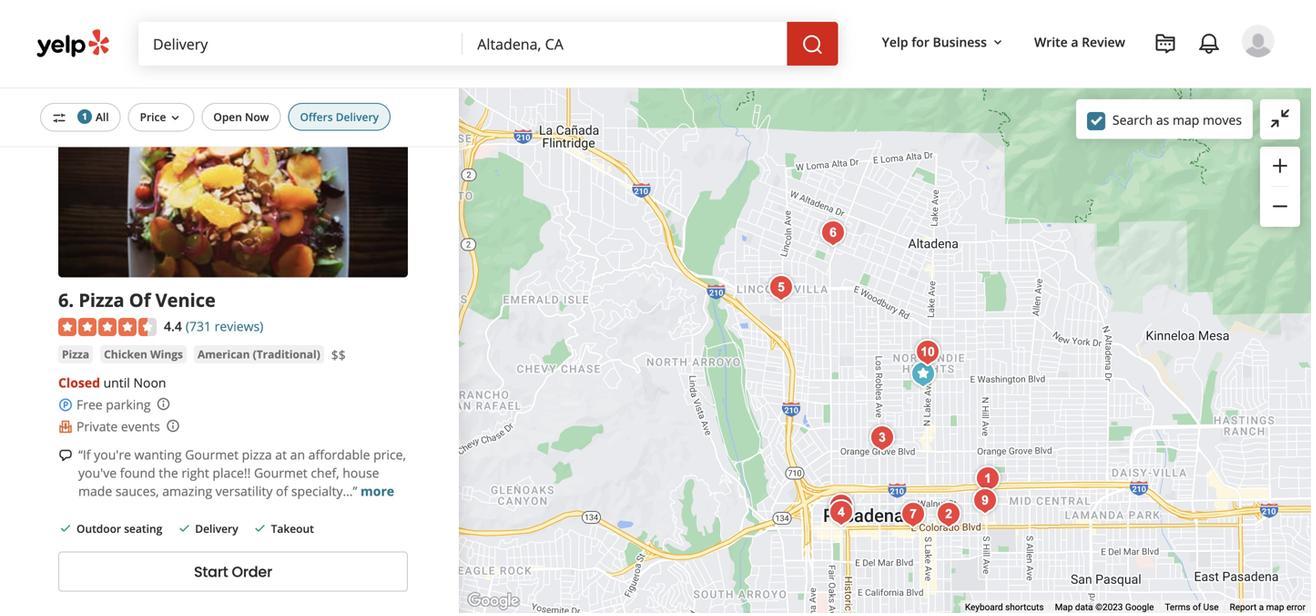 Task type: locate. For each thing, give the bounding box(es) containing it.
1 horizontal spatial takeout
[[271, 521, 314, 536]]

more link
[[373, 18, 407, 35], [361, 482, 395, 500]]

place!!
[[213, 464, 251, 482]]

map for moves
[[1173, 111, 1200, 128]]

0 horizontal spatial of
[[276, 482, 288, 500]]

business
[[933, 33, 987, 51]]

(731
[[186, 317, 211, 335]]

0 horizontal spatial gourmet
[[185, 446, 239, 463]]

0 vertical spatial a
[[1072, 33, 1079, 51]]

seating
[[124, 521, 162, 536]]

16 checkmark v2 image left the outdoor
[[58, 521, 73, 536]]

of down at at the bottom
[[276, 482, 288, 500]]

1 all
[[82, 109, 109, 124]]

6
[[58, 287, 69, 312]]

zoom out image
[[1270, 195, 1292, 217]]

pizza
[[79, 287, 124, 312], [62, 347, 89, 362]]

16 checkmark v2 image
[[58, 56, 73, 71], [134, 56, 149, 71], [58, 521, 73, 536], [253, 521, 267, 536]]

delivery right offers
[[336, 109, 379, 124]]

events
[[121, 418, 160, 435]]

write
[[1035, 33, 1068, 51]]

write a review
[[1035, 33, 1126, 51]]

.
[[69, 287, 74, 312]]

data
[[1076, 602, 1094, 613]]

None search field
[[138, 22, 842, 66]]

0 horizontal spatial none field
[[153, 34, 448, 54]]

google image
[[464, 589, 524, 613]]

gourmet up right
[[185, 446, 239, 463]]

delivery
[[77, 57, 120, 72], [336, 109, 379, 124], [195, 521, 238, 536]]

"if
[[78, 446, 91, 463]]

16 checkmark v2 image up price
[[134, 56, 149, 71]]

1 none field from the left
[[153, 34, 448, 54]]

a right report
[[1260, 602, 1265, 613]]

noon
[[133, 374, 166, 391]]

1 vertical spatial delivery
[[336, 109, 379, 124]]

private events
[[77, 418, 160, 435]]

2 vertical spatial delivery
[[195, 521, 238, 536]]

offers delivery button
[[288, 103, 391, 131]]

1 horizontal spatial map
[[1267, 602, 1285, 613]]

as
[[1157, 111, 1170, 128]]

1 horizontal spatial of
[[1193, 602, 1202, 613]]

delivery right 16 checkmark v2 icon
[[195, 521, 238, 536]]

versatility
[[216, 482, 273, 500]]

16 chevron down v2 image
[[168, 111, 183, 125]]

price button
[[128, 103, 194, 132]]

0 vertical spatial more
[[373, 18, 407, 35]]

4.4 star rating image
[[58, 318, 157, 336]]

cafe bambino's image
[[970, 461, 1007, 497]]

none field near
[[478, 34, 773, 54]]

pizza up closed
[[62, 347, 89, 362]]

chicken
[[104, 347, 148, 362]]

0 horizontal spatial map
[[1173, 111, 1200, 128]]

takeout for 16 checkmark v2 image over price
[[152, 57, 195, 72]]

1 vertical spatial gourmet
[[254, 464, 308, 482]]

yelp
[[882, 33, 909, 51]]

venice
[[155, 287, 216, 312]]

(731 reviews)
[[186, 317, 264, 335]]

a right write
[[1072, 33, 1079, 51]]

1 horizontal spatial none field
[[478, 34, 773, 54]]

delivery up 1 all
[[77, 57, 120, 72]]

1 vertical spatial a
[[1260, 602, 1265, 613]]

0 vertical spatial map
[[1173, 111, 1200, 128]]

0 horizontal spatial takeout
[[152, 57, 195, 72]]

16 filter v2 image
[[52, 111, 66, 125]]

info icon image
[[156, 396, 171, 411], [156, 396, 171, 411], [166, 418, 180, 433], [166, 418, 180, 433]]

search as map moves
[[1113, 111, 1243, 128]]

more
[[373, 18, 407, 35], [361, 482, 395, 500]]

4.4
[[164, 317, 182, 335]]

start
[[194, 562, 228, 582]]

outdoor seating
[[77, 521, 162, 536]]

of
[[129, 287, 151, 312]]

keyboard shortcuts button
[[965, 601, 1044, 613]]

chicken wings button
[[100, 345, 187, 364]]

a
[[1072, 33, 1079, 51], [1260, 602, 1265, 613]]

2 none field from the left
[[478, 34, 773, 54]]

open now
[[214, 109, 269, 124]]

of left use
[[1193, 602, 1202, 613]]

affordable
[[309, 446, 370, 463]]

price,
[[374, 446, 406, 463]]

1 horizontal spatial a
[[1260, 602, 1265, 613]]

0 vertical spatial delivery
[[77, 57, 120, 72]]

2 horizontal spatial delivery
[[336, 109, 379, 124]]

open now button
[[202, 103, 281, 131]]

group
[[1261, 147, 1301, 227]]

0 horizontal spatial a
[[1072, 33, 1079, 51]]

0 horizontal spatial delivery
[[77, 57, 120, 72]]

offers
[[300, 109, 333, 124]]

nine & nine thai kitchen image
[[895, 496, 932, 533]]

gourmet
[[185, 446, 239, 463], [254, 464, 308, 482]]

pizza of venice link
[[79, 287, 216, 312]]

map right as
[[1173, 111, 1200, 128]]

map
[[1055, 602, 1073, 613]]

parking
[[106, 396, 151, 413]]

1 vertical spatial of
[[1193, 602, 1202, 613]]

none field find
[[153, 34, 448, 54]]

takeout up 16 chevron down v2 image
[[152, 57, 195, 72]]

a for write
[[1072, 33, 1079, 51]]

grandview palace image
[[823, 488, 860, 525]]

16 parking v2 image
[[58, 398, 73, 412]]

takeout down specialty…"
[[271, 521, 314, 536]]

None field
[[153, 34, 448, 54], [478, 34, 773, 54]]

until
[[103, 374, 130, 391]]

delivery inside button
[[336, 109, 379, 124]]

user actions element
[[868, 23, 1301, 135]]

16 private events v2 image
[[58, 419, 73, 434]]

gourmet down at at the bottom
[[254, 464, 308, 482]]

0 vertical spatial takeout
[[152, 57, 195, 72]]

closed
[[58, 374, 100, 391]]

keyboard shortcuts
[[965, 602, 1044, 613]]

$$
[[331, 346, 346, 364]]

map left error at the right of the page
[[1267, 602, 1285, 613]]

0 vertical spatial gourmet
[[185, 446, 239, 463]]

©2023
[[1096, 602, 1124, 613]]

outdoor
[[77, 521, 121, 536]]

terms
[[1165, 602, 1191, 613]]

chef,
[[311, 464, 339, 482]]

error
[[1287, 602, 1306, 613]]

zoom in image
[[1270, 155, 1292, 177]]

you're
[[94, 446, 131, 463]]

terms of use
[[1165, 602, 1219, 613]]

1 vertical spatial pizza
[[62, 347, 89, 362]]

1 vertical spatial map
[[1267, 602, 1285, 613]]

shortcuts
[[1006, 602, 1044, 613]]

pizza up 4.4 star rating image
[[79, 287, 124, 312]]

of
[[276, 482, 288, 500], [1193, 602, 1202, 613]]

closed until noon
[[58, 374, 166, 391]]

map
[[1173, 111, 1200, 128], [1267, 602, 1285, 613]]

pinocchio's pizza image
[[910, 334, 946, 371]]

open
[[214, 109, 242, 124]]

0 vertical spatial of
[[276, 482, 288, 500]]

report
[[1230, 602, 1257, 613]]

1 vertical spatial takeout
[[271, 521, 314, 536]]



Task type: vqa. For each thing, say whether or not it's contained in the screenshot.
5 star rating image for Auto
no



Task type: describe. For each thing, give the bounding box(es) containing it.
projects image
[[1155, 33, 1177, 55]]

american (traditional) button
[[194, 345, 324, 364]]

made
[[78, 482, 112, 500]]

offers delivery
[[300, 109, 379, 124]]

start order link
[[58, 552, 408, 592]]

1 vertical spatial more link
[[361, 482, 395, 500]]

all
[[96, 109, 109, 124]]

16 speech v2 image
[[58, 448, 73, 463]]

at
[[275, 446, 287, 463]]

pizza
[[242, 446, 272, 463]]

reviews)
[[215, 317, 264, 335]]

(traditional)
[[253, 347, 320, 362]]

found
[[120, 464, 155, 482]]

now
[[245, 109, 269, 124]]

chao doi thai restaurant image
[[864, 420, 901, 456]]

use
[[1204, 602, 1219, 613]]

start order
[[194, 562, 272, 582]]

keyboard
[[965, 602, 1004, 613]]

bob b. image
[[1243, 25, 1275, 57]]

the
[[159, 464, 178, 482]]

a for report
[[1260, 602, 1265, 613]]

american
[[198, 347, 250, 362]]

mediterranean grill image
[[967, 483, 1004, 519]]

1 vertical spatial more
[[361, 482, 395, 500]]

terms of use link
[[1165, 602, 1219, 613]]

yelp for business
[[882, 33, 987, 51]]

you've
[[78, 464, 117, 482]]

filters group
[[36, 103, 394, 132]]

specialty…"
[[291, 482, 357, 500]]

chicken wings
[[104, 347, 183, 362]]

amazing
[[162, 482, 212, 500]]

pizza of venice image
[[815, 215, 852, 251]]

report a map error
[[1230, 602, 1306, 613]]

right
[[182, 464, 209, 482]]

review
[[1082, 33, 1126, 51]]

Near text field
[[478, 34, 773, 54]]

pizza hut image
[[905, 356, 942, 393]]

search image
[[802, 34, 824, 56]]

perry's joint image
[[763, 270, 800, 306]]

1
[[82, 110, 87, 123]]

search
[[1113, 111, 1153, 128]]

report a map error link
[[1230, 602, 1306, 613]]

1 horizontal spatial gourmet
[[254, 464, 308, 482]]

sauces,
[[116, 482, 159, 500]]

noodle st image
[[823, 495, 860, 531]]

16 checkmark v2 image down versatility
[[253, 521, 267, 536]]

google
[[1126, 602, 1155, 613]]

(731 reviews) link
[[186, 316, 264, 335]]

private
[[77, 418, 118, 435]]

order
[[232, 562, 272, 582]]

for
[[912, 33, 930, 51]]

1 horizontal spatial delivery
[[195, 521, 238, 536]]

16 checkmark v2 image up '16 filter v2' image
[[58, 56, 73, 71]]

Find text field
[[153, 34, 448, 54]]

house
[[343, 464, 379, 482]]

chicken wings link
[[100, 345, 187, 364]]

16 chevron down v2 image
[[991, 35, 1006, 50]]

free parking
[[77, 396, 151, 413]]

6 . pizza of venice
[[58, 287, 216, 312]]

price
[[140, 109, 166, 124]]

0 vertical spatial more link
[[373, 18, 407, 35]]

american (traditional) link
[[194, 345, 324, 364]]

yelp for business button
[[875, 25, 1013, 58]]

map for error
[[1267, 602, 1285, 613]]

takeout for 16 checkmark v2 image under versatility
[[271, 521, 314, 536]]

notifications image
[[1199, 33, 1221, 55]]

0 vertical spatial pizza
[[79, 287, 124, 312]]

map region
[[268, 0, 1312, 613]]

of inside the "if you're wanting gourmet pizza at an affordable price, you've found the right place!!   gourmet chef, house made sauces, amazing versatility of specialty…"
[[276, 482, 288, 500]]

moves
[[1203, 111, 1243, 128]]

pizza button
[[58, 345, 93, 364]]

american (traditional)
[[198, 347, 320, 362]]

pizza inside button
[[62, 347, 89, 362]]

wanting
[[134, 446, 182, 463]]

wings
[[150, 347, 183, 362]]

free
[[77, 396, 103, 413]]

map data ©2023 google
[[1055, 602, 1155, 613]]

"if you're wanting gourmet pizza at an affordable price, you've found the right place!!   gourmet chef, house made sauces, amazing versatility of specialty…"
[[78, 446, 406, 500]]

collapse map image
[[1270, 107, 1292, 129]]

rice & nori image
[[931, 496, 967, 533]]

write a review link
[[1027, 25, 1133, 58]]

an
[[290, 446, 305, 463]]

16 checkmark v2 image
[[177, 521, 192, 536]]

pizza link
[[58, 345, 93, 364]]

4.4 link
[[164, 316, 182, 335]]



